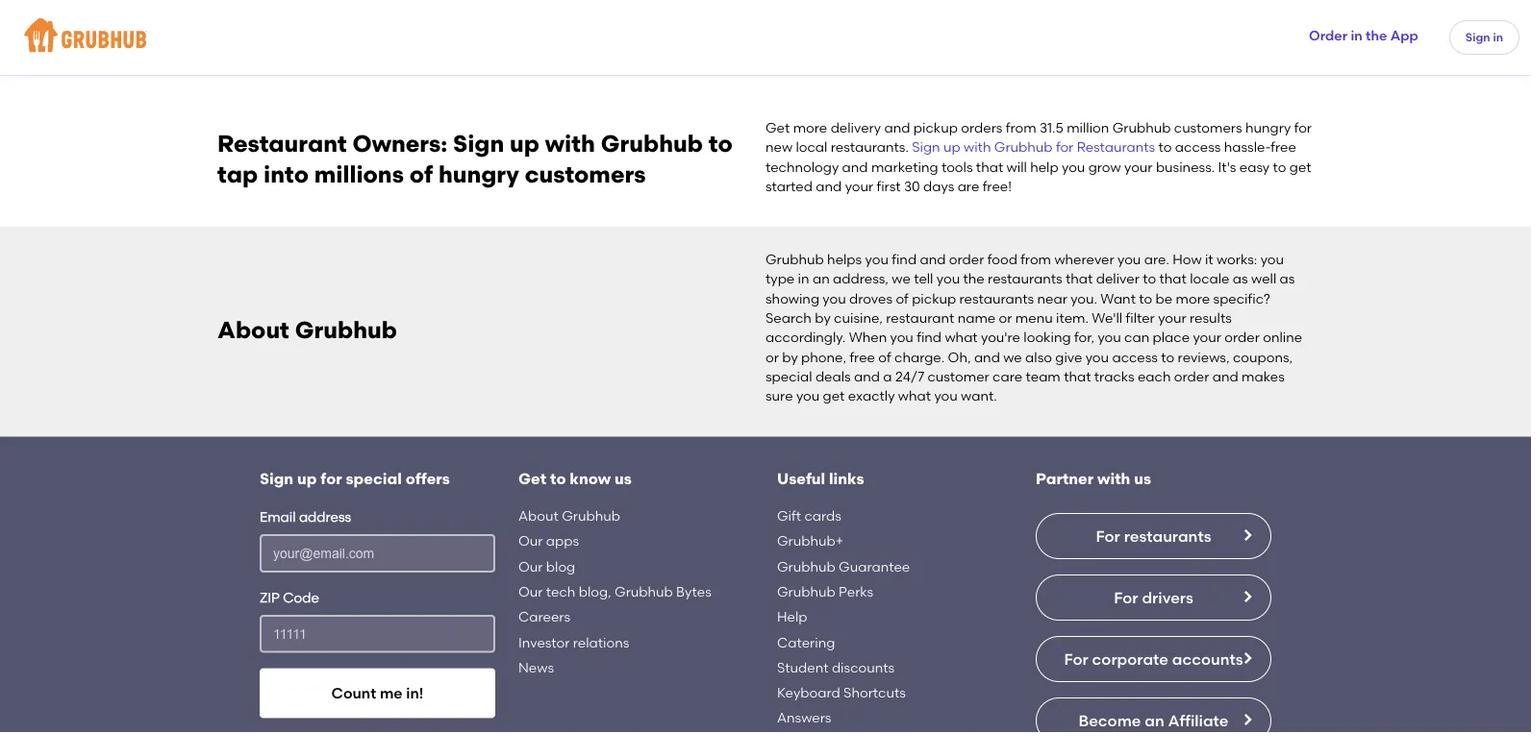 Task type: describe. For each thing, give the bounding box(es) containing it.
you down we'll
[[1098, 330, 1121, 346]]

restaurants.
[[831, 139, 909, 155]]

pickup inside grubhub helps you find and order food from wherever you are. how it works: you type in an address, we tell you the restaurants that deliver to that locale as well as showing you droves of pickup restaurants near you. want to be more specific? search by cuisine, restaurant name or menu item. we'll filter your results accordingly. when you find what you're looking for, you can place your order online or by phone, free of charge. oh, and we also give you access to reviews, coupons, special deals and a 24/7 customer care team that tracks each order and makes sure you get exactly what you want.
[[912, 291, 956, 307]]

3 our from the top
[[518, 584, 543, 600]]

are.
[[1144, 251, 1169, 268]]

tech
[[546, 584, 576, 600]]

2 horizontal spatial with
[[1097, 469, 1130, 488]]

up for sign up for special offers
[[297, 469, 317, 488]]

ZIP Code telephone field
[[260, 616, 495, 654]]

get inside grubhub helps you find and order food from wherever you are. how it works: you type in an address, we tell you the restaurants that deliver to that locale as well as showing you droves of pickup restaurants near you. want to be more specific? search by cuisine, restaurant name or menu item. we'll filter your results accordingly. when you find what you're looking for, you can place your order online or by phone, free of charge. oh, and we also give you access to reviews, coupons, special deals and a 24/7 customer care team that tracks each order and makes sure you get exactly what you want.
[[823, 388, 845, 404]]

you down 'customer'
[[934, 388, 958, 404]]

and down restaurants. on the right top
[[842, 159, 868, 175]]

gift
[[777, 508, 801, 525]]

free inside grubhub helps you find and order food from wherever you are. how it works: you type in an address, we tell you the restaurants that deliver to that locale as well as showing you droves of pickup restaurants near you. want to be more specific? search by cuisine, restaurant name or menu item. we'll filter your results accordingly. when you find what you're looking for, you can place your order online or by phone, free of charge. oh, and we also give you access to reviews, coupons, special deals and a 24/7 customer care team that tracks each order and makes sure you get exactly what you want.
[[850, 349, 875, 365]]

1 horizontal spatial what
[[945, 330, 978, 346]]

of inside restaurant owners: sign up with grubhub to tap into millions of hungry customers
[[410, 160, 433, 188]]

deals
[[816, 369, 851, 385]]

bytes
[[676, 584, 711, 600]]

oh,
[[948, 349, 971, 365]]

million
[[1067, 120, 1109, 136]]

0 horizontal spatial by
[[782, 349, 798, 365]]

charge.
[[895, 349, 945, 365]]

the inside grubhub helps you find and order food from wherever you are. how it works: you type in an address, we tell you the restaurants that deliver to that locale as well as showing you droves of pickup restaurants near you. want to be more specific? search by cuisine, restaurant name or menu item. we'll filter your results accordingly. when you find what you're looking for, you can place your order online or by phone, free of charge. oh, and we also give you access to reviews, coupons, special deals and a 24/7 customer care team that tracks each order and makes sure you get exactly what you want.
[[963, 271, 985, 287]]

that inside to access hassle-free technology and marketing tools that will help you grow your business. it's easy to get started and your first 30 days are free!
[[976, 159, 1003, 175]]

restaurants
[[1077, 139, 1155, 155]]

student
[[777, 660, 829, 676]]

for for for drivers
[[1114, 588, 1138, 607]]

results
[[1190, 310, 1232, 326]]

and down you're
[[974, 349, 1000, 365]]

2 vertical spatial for
[[320, 469, 342, 488]]

discounts
[[832, 660, 895, 676]]

help
[[777, 609, 807, 626]]

drivers
[[1142, 588, 1193, 607]]

answers link
[[777, 706, 831, 731]]

customers inside restaurant owners: sign up with grubhub to tap into millions of hungry customers
[[525, 160, 646, 188]]

0 horizontal spatial or
[[766, 349, 779, 365]]

for drivers link
[[1036, 575, 1272, 621]]

2 our from the top
[[518, 559, 543, 575]]

to down are. in the top right of the page
[[1143, 271, 1156, 287]]

catering link
[[777, 630, 835, 656]]

specific?
[[1213, 291, 1270, 307]]

for for for corporate accounts
[[1064, 650, 1089, 669]]

that up you.
[[1066, 271, 1093, 287]]

grow
[[1088, 159, 1121, 175]]

your left first
[[845, 178, 873, 194]]

and up tell
[[920, 251, 946, 268]]

millions
[[314, 160, 404, 188]]

restaurant
[[217, 130, 347, 158]]

tell
[[914, 271, 933, 287]]

helps
[[827, 251, 862, 268]]

your up place on the top right
[[1158, 310, 1187, 326]]

zip code
[[260, 590, 319, 606]]

business.
[[1156, 159, 1215, 175]]

more inside get more delivery and pickup orders from 31.5 million grubhub customers hungry for new local restaurants.
[[793, 120, 827, 136]]

sign in
[[1466, 30, 1503, 44]]

from inside grubhub helps you find and order food from wherever you are. how it works: you type in an address, we tell you the restaurants that deliver to that locale as well as showing you droves of pickup restaurants near you. want to be more specific? search by cuisine, restaurant name or menu item. we'll filter your results accordingly. when you find what you're looking for, you can place your order online or by phone, free of charge. oh, and we also give you access to reviews, coupons, special deals and a 24/7 customer care team that tracks each order and makes sure you get exactly what you want.
[[1021, 251, 1051, 268]]

our apps link
[[518, 529, 579, 554]]

1 horizontal spatial with
[[964, 139, 991, 155]]

1 vertical spatial order
[[1225, 330, 1260, 346]]

count me in! link
[[260, 669, 495, 719]]

31.5
[[1040, 120, 1064, 136]]

and inside get more delivery and pickup orders from 31.5 million grubhub customers hungry for new local restaurants.
[[884, 120, 910, 136]]

know
[[570, 469, 611, 488]]

email address
[[260, 509, 351, 525]]

to inside restaurant owners: sign up with grubhub to tap into millions of hungry customers
[[709, 130, 733, 158]]

2 us from the left
[[1134, 469, 1151, 488]]

for drivers
[[1114, 588, 1193, 607]]

2 as from the left
[[1280, 271, 1295, 287]]

an inside grubhub helps you find and order food from wherever you are. how it works: you type in an address, we tell you the restaurants that deliver to that locale as well as showing you droves of pickup restaurants near you. want to be more specific? search by cuisine, restaurant name or menu item. we'll filter your results accordingly. when you find what you're looking for, you can place your order online or by phone, free of charge. oh, and we also give you access to reviews, coupons, special deals and a 24/7 customer care team that tracks each order and makes sure you get exactly what you want.
[[813, 271, 830, 287]]

a
[[883, 369, 892, 385]]

1 horizontal spatial order
[[1174, 369, 1209, 385]]

right image for for restaurants
[[1240, 528, 1255, 543]]

you up deliver
[[1118, 251, 1141, 268]]

main navigation navigation
[[0, 0, 1531, 75]]

place
[[1153, 330, 1190, 346]]

you down the for,
[[1086, 349, 1109, 365]]

sign up for special offers
[[260, 469, 450, 488]]

1 our from the top
[[518, 533, 543, 550]]

food
[[987, 251, 1017, 268]]

0 vertical spatial restaurants
[[988, 271, 1062, 287]]

you up charge.
[[890, 330, 914, 346]]

Email address email field
[[260, 535, 495, 573]]

0 horizontal spatial what
[[898, 388, 931, 404]]

right image for for corporate accounts
[[1240, 651, 1255, 666]]

well
[[1251, 271, 1277, 287]]

get inside to access hassle-free technology and marketing tools that will help you grow your business. it's easy to get started and your first 30 days are free!
[[1290, 159, 1312, 175]]

tools
[[942, 159, 973, 175]]

grubhub inside get more delivery and pickup orders from 31.5 million grubhub customers hungry for new local restaurants.
[[1112, 120, 1171, 136]]

up for sign up with grubhub for restaurants
[[943, 139, 961, 155]]

search
[[766, 310, 812, 326]]

you right sure
[[796, 388, 820, 404]]

from inside get more delivery and pickup orders from 31.5 million grubhub customers hungry for new local restaurants.
[[1006, 120, 1036, 136]]

1 vertical spatial restaurants
[[959, 291, 1034, 307]]

orders
[[961, 120, 1003, 136]]

item.
[[1056, 310, 1089, 326]]

you up well
[[1261, 251, 1284, 268]]

useful links
[[777, 469, 864, 488]]

count me in!
[[331, 685, 424, 703]]

hassle-
[[1224, 139, 1271, 155]]

started
[[766, 178, 813, 194]]

up inside restaurant owners: sign up with grubhub to tap into millions of hungry customers
[[510, 130, 540, 158]]

grubhub helps you find and order food from wherever you are. how it works: you type in an address, we tell you the restaurants that deliver to that locale as well as showing you droves of pickup restaurants near you. want to be more specific? search by cuisine, restaurant name or menu item. we'll filter your results accordingly. when you find what you're looking for, you can place your order online or by phone, free of charge. oh, and we also give you access to reviews, coupons, special deals and a 24/7 customer care team that tracks each order and makes sure you get exactly what you want.
[[766, 251, 1302, 404]]

works:
[[1217, 251, 1257, 268]]

cuisine,
[[834, 310, 883, 326]]

perks
[[839, 584, 874, 600]]

in for sign
[[1493, 30, 1503, 44]]

catering
[[777, 635, 835, 651]]

careers
[[518, 609, 570, 626]]

0 vertical spatial by
[[815, 310, 831, 326]]

accounts
[[1172, 650, 1243, 669]]

for,
[[1074, 330, 1095, 346]]

you up address,
[[865, 251, 889, 268]]

1 vertical spatial we
[[1003, 349, 1022, 365]]

you right tell
[[937, 271, 960, 287]]

free!
[[983, 178, 1012, 194]]

deliver
[[1096, 271, 1140, 287]]

answers
[[777, 711, 831, 727]]

grubhub inside restaurant owners: sign up with grubhub to tap into millions of hungry customers
[[601, 130, 703, 158]]

about grubhub
[[217, 316, 397, 344]]

care
[[993, 369, 1023, 385]]

pickup inside get more delivery and pickup orders from 31.5 million grubhub customers hungry for new local restaurants.
[[914, 120, 958, 136]]

cards
[[804, 508, 841, 525]]

help
[[1030, 159, 1059, 175]]

sign for sign up with grubhub for restaurants
[[912, 139, 940, 155]]

can
[[1124, 330, 1150, 346]]

you.
[[1071, 291, 1097, 307]]

for for for restaurants
[[1096, 527, 1120, 546]]

blog,
[[579, 584, 611, 600]]

become an affiliate link
[[1036, 698, 1272, 734]]

days
[[923, 178, 954, 194]]

about grubhub link
[[518, 504, 620, 529]]

for corporate accounts
[[1064, 650, 1243, 669]]



Task type: locate. For each thing, give the bounding box(es) containing it.
for restaurants
[[1096, 527, 1211, 546]]

2 vertical spatial restaurants
[[1124, 527, 1211, 546]]

near
[[1037, 291, 1067, 307]]

1 horizontal spatial as
[[1280, 271, 1295, 287]]

how
[[1173, 251, 1202, 268]]

0 horizontal spatial us
[[615, 469, 632, 488]]

1 vertical spatial get
[[823, 388, 845, 404]]

you inside to access hassle-free technology and marketing tools that will help you grow your business. it's easy to get started and your first 30 days are free!
[[1062, 159, 1085, 175]]

order
[[1309, 27, 1348, 44]]

sign up 'marketing'
[[912, 139, 940, 155]]

1 vertical spatial access
[[1112, 349, 1158, 365]]

2 right image from the top
[[1240, 713, 1255, 728]]

investor relations link
[[518, 630, 629, 656]]

to up business.
[[1159, 139, 1172, 155]]

0 vertical spatial hungry
[[1246, 120, 1291, 136]]

about for about grubhub
[[217, 316, 289, 344]]

first
[[877, 178, 901, 194]]

access inside grubhub helps you find and order food from wherever you are. how it works: you type in an address, we tell you the restaurants that deliver to that locale as well as showing you droves of pickup restaurants near you. want to be more specific? search by cuisine, restaurant name or menu item. we'll filter your results accordingly. when you find what you're looking for, you can place your order online or by phone, free of charge. oh, and we also give you access to reviews, coupons, special deals and a 24/7 customer care team that tracks each order and makes sure you get exactly what you want.
[[1112, 349, 1158, 365]]

right image inside for restaurants link
[[1240, 528, 1255, 543]]

right image for for drivers
[[1240, 589, 1255, 605]]

in!
[[406, 685, 424, 703]]

0 horizontal spatial about
[[217, 316, 289, 344]]

and down technology
[[816, 178, 842, 194]]

as
[[1233, 271, 1248, 287], [1280, 271, 1295, 287]]

address
[[299, 509, 351, 525]]

reviews,
[[1178, 349, 1230, 365]]

code
[[283, 590, 319, 606]]

type
[[766, 271, 795, 287]]

pickup
[[914, 120, 958, 136], [912, 291, 956, 307]]

2 horizontal spatial for
[[1294, 120, 1312, 136]]

0 vertical spatial pickup
[[914, 120, 958, 136]]

1 horizontal spatial by
[[815, 310, 831, 326]]

0 vertical spatial right image
[[1240, 589, 1255, 605]]

sign right owners:
[[453, 130, 504, 158]]

1 horizontal spatial get
[[766, 120, 790, 136]]

for
[[1294, 120, 1312, 136], [1056, 139, 1074, 155], [320, 469, 342, 488]]

0 vertical spatial the
[[1366, 27, 1387, 44]]

1 horizontal spatial more
[[1176, 291, 1210, 307]]

1 horizontal spatial an
[[1145, 711, 1164, 730]]

what up oh,
[[945, 330, 978, 346]]

0 vertical spatial access
[[1175, 139, 1221, 155]]

sign for sign in
[[1466, 30, 1490, 44]]

get inside get more delivery and pickup orders from 31.5 million grubhub customers hungry for new local restaurants.
[[766, 120, 790, 136]]

we
[[892, 271, 911, 287], [1003, 349, 1022, 365]]

0 vertical spatial special
[[766, 369, 812, 385]]

sign inside button
[[1466, 30, 1490, 44]]

you up cuisine,
[[823, 291, 846, 307]]

to left 'new'
[[709, 130, 733, 158]]

1 vertical spatial or
[[766, 349, 779, 365]]

me
[[380, 685, 403, 703]]

find down restaurant
[[917, 330, 942, 346]]

1 vertical spatial from
[[1021, 251, 1051, 268]]

hungry inside restaurant owners: sign up with grubhub to tap into millions of hungry customers
[[439, 160, 519, 188]]

find up tell
[[892, 251, 917, 268]]

1 horizontal spatial free
[[1271, 139, 1296, 155]]

an left "affiliate"
[[1145, 711, 1164, 730]]

gift cards link
[[777, 504, 841, 529]]

zip
[[260, 590, 280, 606]]

you right help
[[1062, 159, 1085, 175]]

0 vertical spatial right image
[[1240, 528, 1255, 543]]

2 horizontal spatial in
[[1493, 30, 1503, 44]]

to access hassle-free technology and marketing tools that will help you grow your business. it's easy to get started and your first 30 days are free!
[[766, 139, 1312, 194]]

for down order
[[1294, 120, 1312, 136]]

news link
[[518, 656, 554, 681]]

the left app
[[1366, 27, 1387, 44]]

with inside restaurant owners: sign up with grubhub to tap into millions of hungry customers
[[545, 130, 595, 158]]

in up the showing
[[798, 271, 809, 287]]

from up sign up with grubhub for restaurants link
[[1006, 120, 1036, 136]]

0 vertical spatial what
[[945, 330, 978, 346]]

0 vertical spatial of
[[410, 160, 433, 188]]

right image inside become an affiliate link
[[1240, 713, 1255, 728]]

useful
[[777, 469, 825, 488]]

0 horizontal spatial the
[[963, 271, 985, 287]]

sign up the email
[[260, 469, 293, 488]]

access down can
[[1112, 349, 1158, 365]]

0 horizontal spatial more
[[793, 120, 827, 136]]

filter
[[1126, 310, 1155, 326]]

get down deals
[[823, 388, 845, 404]]

for left 'drivers'
[[1114, 588, 1138, 607]]

your down restaurants
[[1124, 159, 1153, 175]]

will
[[1007, 159, 1027, 175]]

1 horizontal spatial us
[[1134, 469, 1151, 488]]

1 vertical spatial more
[[1176, 291, 1210, 307]]

order left food
[[949, 251, 984, 268]]

as up specific?
[[1233, 271, 1248, 287]]

in right app
[[1493, 30, 1503, 44]]

0 vertical spatial our
[[518, 533, 543, 550]]

to right easy
[[1273, 159, 1286, 175]]

1 horizontal spatial of
[[878, 349, 891, 365]]

us
[[615, 469, 632, 488], [1134, 469, 1151, 488]]

or up you're
[[999, 310, 1012, 326]]

to left know on the left of page
[[550, 469, 566, 488]]

2 right image from the top
[[1240, 651, 1255, 666]]

help link
[[777, 605, 807, 630]]

the inside order in the app link
[[1366, 27, 1387, 44]]

in inside button
[[1493, 30, 1503, 44]]

online
[[1263, 330, 1302, 346]]

special
[[766, 369, 812, 385], [346, 469, 402, 488]]

more inside grubhub helps you find and order food from wherever you are. how it works: you type in an address, we tell you the restaurants that deliver to that locale as well as showing you droves of pickup restaurants near you. want to be more specific? search by cuisine, restaurant name or menu item. we'll filter your results accordingly. when you find what you're looking for, you can place your order online or by phone, free of charge. oh, and we also give you access to reviews, coupons, special deals and a 24/7 customer care team that tracks each order and makes sure you get exactly what you want.
[[1176, 291, 1210, 307]]

that up be
[[1159, 271, 1187, 287]]

access inside to access hassle-free technology and marketing tools that will help you grow your business. it's easy to get started and your first 30 days are free!
[[1175, 139, 1221, 155]]

give
[[1055, 349, 1082, 365]]

marketing
[[871, 159, 938, 175]]

right image right for restaurants
[[1240, 528, 1255, 543]]

up
[[510, 130, 540, 158], [943, 139, 961, 155], [297, 469, 317, 488]]

pickup down tell
[[912, 291, 956, 307]]

right image inside for corporate accounts link
[[1240, 651, 1255, 666]]

0 vertical spatial from
[[1006, 120, 1036, 136]]

restaurant
[[886, 310, 954, 326]]

sign inside restaurant owners: sign up with grubhub to tap into millions of hungry customers
[[453, 130, 504, 158]]

1 vertical spatial right image
[[1240, 713, 1255, 728]]

special up sure
[[766, 369, 812, 385]]

become
[[1079, 711, 1141, 730]]

more
[[793, 120, 827, 136], [1176, 291, 1210, 307]]

1 vertical spatial customers
[[525, 160, 646, 188]]

get to know us
[[518, 469, 632, 488]]

links
[[829, 469, 864, 488]]

1 vertical spatial hungry
[[439, 160, 519, 188]]

and down reviews,
[[1213, 369, 1239, 385]]

0 vertical spatial find
[[892, 251, 917, 268]]

0 horizontal spatial get
[[518, 469, 546, 488]]

customers inside get more delivery and pickup orders from 31.5 million grubhub customers hungry for new local restaurants.
[[1174, 120, 1242, 136]]

hungry down owners:
[[439, 160, 519, 188]]

1 vertical spatial of
[[896, 291, 909, 307]]

pickup up tools
[[914, 120, 958, 136]]

0 horizontal spatial hungry
[[439, 160, 519, 188]]

grubhub inside grubhub helps you find and order food from wherever you are. how it works: you type in an address, we tell you the restaurants that deliver to that locale as well as showing you droves of pickup restaurants near you. want to be more specific? search by cuisine, restaurant name or menu item. we'll filter your results accordingly. when you find what you're looking for, you can place your order online or by phone, free of charge. oh, and we also give you access to reviews, coupons, special deals and a 24/7 customer care team that tracks each order and makes sure you get exactly what you want.
[[766, 251, 824, 268]]

1 horizontal spatial about
[[518, 508, 559, 525]]

for down partner with us
[[1096, 527, 1120, 546]]

sign in button
[[1449, 20, 1520, 55]]

0 horizontal spatial of
[[410, 160, 433, 188]]

that up free!
[[976, 159, 1003, 175]]

when
[[849, 330, 887, 346]]

order in the app
[[1309, 27, 1419, 44]]

offers
[[406, 469, 450, 488]]

0 vertical spatial or
[[999, 310, 1012, 326]]

our up "our blog" link
[[518, 533, 543, 550]]

want
[[1101, 291, 1136, 307]]

0 horizontal spatial up
[[297, 469, 317, 488]]

order
[[949, 251, 984, 268], [1225, 330, 1260, 346], [1174, 369, 1209, 385]]

1 horizontal spatial access
[[1175, 139, 1221, 155]]

about for about grubhub our apps our blog our tech blog, grubhub bytes careers investor relations news
[[518, 508, 559, 525]]

or
[[999, 310, 1012, 326], [766, 349, 779, 365]]

1 vertical spatial our
[[518, 559, 543, 575]]

sign
[[1466, 30, 1490, 44], [453, 130, 504, 158], [912, 139, 940, 155], [260, 469, 293, 488]]

in
[[1351, 27, 1363, 44], [1493, 30, 1503, 44], [798, 271, 809, 287]]

name
[[958, 310, 996, 326]]

us right know on the left of page
[[615, 469, 632, 488]]

1 vertical spatial right image
[[1240, 651, 1255, 666]]

right image
[[1240, 589, 1255, 605], [1240, 651, 1255, 666]]

0 vertical spatial get
[[766, 120, 790, 136]]

our up careers on the bottom of the page
[[518, 584, 543, 600]]

1 us from the left
[[615, 469, 632, 488]]

in for order
[[1351, 27, 1363, 44]]

relations
[[573, 635, 629, 651]]

1 horizontal spatial in
[[1351, 27, 1363, 44]]

1 vertical spatial pickup
[[912, 291, 956, 307]]

2 horizontal spatial of
[[896, 291, 909, 307]]

easy
[[1240, 159, 1270, 175]]

we'll
[[1092, 310, 1123, 326]]

free inside to access hassle-free technology and marketing tools that will help you grow your business. it's easy to get started and your first 30 days are free!
[[1271, 139, 1296, 155]]

1 vertical spatial about
[[518, 508, 559, 525]]

find
[[892, 251, 917, 268], [917, 330, 942, 346]]

get right easy
[[1290, 159, 1312, 175]]

the up name on the right top
[[963, 271, 985, 287]]

2 vertical spatial of
[[878, 349, 891, 365]]

order up the coupons,
[[1225, 330, 1260, 346]]

of up a
[[878, 349, 891, 365]]

0 horizontal spatial special
[[346, 469, 402, 488]]

tap
[[217, 160, 258, 188]]

access up business.
[[1175, 139, 1221, 155]]

count
[[331, 685, 376, 703]]

hungry inside get more delivery and pickup orders from 31.5 million grubhub customers hungry for new local restaurants.
[[1246, 120, 1291, 136]]

sign right app
[[1466, 30, 1490, 44]]

grubhub
[[1112, 120, 1171, 136], [601, 130, 703, 158], [994, 139, 1053, 155], [766, 251, 824, 268], [295, 316, 397, 344], [562, 508, 620, 525], [777, 559, 836, 575], [615, 584, 673, 600], [777, 584, 836, 600]]

phone,
[[801, 349, 846, 365]]

more up local
[[793, 120, 827, 136]]

into
[[264, 160, 309, 188]]

0 horizontal spatial free
[[850, 349, 875, 365]]

for up address
[[320, 469, 342, 488]]

to down place on the top right
[[1161, 349, 1175, 365]]

1 horizontal spatial for
[[1056, 139, 1074, 155]]

by up accordingly.
[[815, 310, 831, 326]]

sure
[[766, 388, 793, 404]]

we left tell
[[892, 271, 911, 287]]

2 vertical spatial order
[[1174, 369, 1209, 385]]

0 vertical spatial free
[[1271, 139, 1296, 155]]

exactly
[[848, 388, 895, 404]]

about
[[217, 316, 289, 344], [518, 508, 559, 525]]

restaurants up 'drivers'
[[1124, 527, 1211, 546]]

our blog link
[[518, 554, 575, 580]]

for left corporate
[[1064, 650, 1089, 669]]

1 horizontal spatial special
[[766, 369, 812, 385]]

and up exactly in the bottom of the page
[[854, 369, 880, 385]]

get for get more delivery and pickup orders from 31.5 million grubhub customers hungry for new local restaurants.
[[766, 120, 790, 136]]

keyboard
[[777, 685, 840, 702]]

wherever
[[1055, 251, 1114, 268]]

an down helps
[[813, 271, 830, 287]]

get up the about grubhub link at the bottom of the page
[[518, 469, 546, 488]]

our tech blog, grubhub bytes link
[[518, 580, 711, 605]]

shortcuts
[[844, 685, 906, 702]]

hungry for customers
[[439, 160, 519, 188]]

address,
[[833, 271, 889, 287]]

get for get to know us
[[518, 469, 546, 488]]

what down 24/7
[[898, 388, 931, 404]]

grubhub+ link
[[777, 529, 844, 554]]

tracks
[[1094, 369, 1135, 385]]

1 horizontal spatial or
[[999, 310, 1012, 326]]

0 horizontal spatial an
[[813, 271, 830, 287]]

right image inside for drivers link
[[1240, 589, 1255, 605]]

order down reviews,
[[1174, 369, 1209, 385]]

for down '31.5' on the top of page
[[1056, 139, 1074, 155]]

0 horizontal spatial we
[[892, 271, 911, 287]]

about inside the about grubhub our apps our blog our tech blog, grubhub bytes careers investor relations news
[[518, 508, 559, 525]]

or down accordingly.
[[766, 349, 779, 365]]

your up reviews,
[[1193, 330, 1221, 346]]

new
[[766, 139, 793, 155]]

1 horizontal spatial up
[[510, 130, 540, 158]]

team
[[1026, 369, 1061, 385]]

1 right image from the top
[[1240, 528, 1255, 543]]

0 vertical spatial about
[[217, 316, 289, 344]]

1 vertical spatial get
[[518, 469, 546, 488]]

0 horizontal spatial as
[[1233, 271, 1248, 287]]

special left offers
[[346, 469, 402, 488]]

0 horizontal spatial access
[[1112, 349, 1158, 365]]

and up restaurants. on the right top
[[884, 120, 910, 136]]

0 horizontal spatial for
[[320, 469, 342, 488]]

you're
[[981, 330, 1020, 346]]

are
[[958, 178, 979, 194]]

of up restaurant
[[896, 291, 909, 307]]

that
[[976, 159, 1003, 175], [1066, 271, 1093, 287], [1159, 271, 1187, 287], [1064, 369, 1091, 385]]

of down owners:
[[410, 160, 433, 188]]

sign up with grubhub for restaurants link
[[912, 139, 1155, 155]]

as right well
[[1280, 271, 1295, 287]]

hungry up hassle-
[[1246, 120, 1291, 136]]

2 horizontal spatial order
[[1225, 330, 1260, 346]]

us up for restaurants
[[1134, 469, 1151, 488]]

get up 'new'
[[766, 120, 790, 136]]

0 horizontal spatial order
[[949, 251, 984, 268]]

1 vertical spatial by
[[782, 349, 798, 365]]

1 vertical spatial find
[[917, 330, 942, 346]]

1 right image from the top
[[1240, 589, 1255, 605]]

in right order
[[1351, 27, 1363, 44]]

1 as from the left
[[1233, 271, 1248, 287]]

1 vertical spatial for
[[1056, 139, 1074, 155]]

0 vertical spatial an
[[813, 271, 830, 287]]

right image for become an affiliate
[[1240, 713, 1255, 728]]

delivery
[[831, 120, 881, 136]]

1 vertical spatial an
[[1145, 711, 1164, 730]]

0 horizontal spatial with
[[545, 130, 595, 158]]

that down give
[[1064, 369, 1091, 385]]

our left blog
[[518, 559, 543, 575]]

to left be
[[1139, 291, 1152, 307]]

0 vertical spatial get
[[1290, 159, 1312, 175]]

0 vertical spatial we
[[892, 271, 911, 287]]

hungry for for
[[1246, 120, 1291, 136]]

1 vertical spatial what
[[898, 388, 931, 404]]

showing
[[766, 291, 819, 307]]

restaurants up name on the right top
[[959, 291, 1034, 307]]

0 horizontal spatial customers
[[525, 160, 646, 188]]

by down accordingly.
[[782, 349, 798, 365]]

right image
[[1240, 528, 1255, 543], [1240, 713, 1255, 728]]

0 horizontal spatial in
[[798, 271, 809, 287]]

get more delivery and pickup orders from 31.5 million grubhub customers hungry for new local restaurants.
[[766, 120, 1312, 155]]

1 vertical spatial free
[[850, 349, 875, 365]]

corporate
[[1092, 650, 1169, 669]]

special inside grubhub helps you find and order food from wherever you are. how it works: you type in an address, we tell you the restaurants that deliver to that locale as well as showing you droves of pickup restaurants near you. want to be more specific? search by cuisine, restaurant name or menu item. we'll filter your results accordingly. when you find what you're looking for, you can place your order online or by phone, free of charge. oh, and we also give you access to reviews, coupons, special deals and a 24/7 customer care team that tracks each order and makes sure you get exactly what you want.
[[766, 369, 812, 385]]

in inside grubhub helps you find and order food from wherever you are. how it works: you type in an address, we tell you the restaurants that deliver to that locale as well as showing you droves of pickup restaurants near you. want to be more specific? search by cuisine, restaurant name or menu item. we'll filter your results accordingly. when you find what you're looking for, you can place your order online or by phone, free of charge. oh, and we also give you access to reviews, coupons, special deals and a 24/7 customer care team that tracks each order and makes sure you get exactly what you want.
[[798, 271, 809, 287]]

we up care
[[1003, 349, 1022, 365]]

0 vertical spatial for
[[1294, 120, 1312, 136]]

1 horizontal spatial we
[[1003, 349, 1022, 365]]

0 horizontal spatial get
[[823, 388, 845, 404]]

for corporate accounts link
[[1036, 637, 1272, 683]]

right image right "affiliate"
[[1240, 713, 1255, 728]]

customer
[[928, 369, 989, 385]]

0 vertical spatial more
[[793, 120, 827, 136]]

keyboard shortcuts link
[[777, 681, 906, 706]]

to
[[709, 130, 733, 158], [1159, 139, 1172, 155], [1273, 159, 1286, 175], [1143, 271, 1156, 287], [1139, 291, 1152, 307], [1161, 349, 1175, 365], [550, 469, 566, 488]]

2 vertical spatial our
[[518, 584, 543, 600]]

1 horizontal spatial get
[[1290, 159, 1312, 175]]

0 vertical spatial order
[[949, 251, 984, 268]]

restaurants down food
[[988, 271, 1062, 287]]

more down locale
[[1176, 291, 1210, 307]]

1 vertical spatial special
[[346, 469, 402, 488]]

1 horizontal spatial the
[[1366, 27, 1387, 44]]

technology
[[766, 159, 839, 175]]

from right food
[[1021, 251, 1051, 268]]

locale
[[1190, 271, 1230, 287]]

1 vertical spatial the
[[963, 271, 985, 287]]

for inside get more delivery and pickup orders from 31.5 million grubhub customers hungry for new local restaurants.
[[1294, 120, 1312, 136]]

sign for sign up for special offers
[[260, 469, 293, 488]]



Task type: vqa. For each thing, say whether or not it's contained in the screenshot.
Careers
yes



